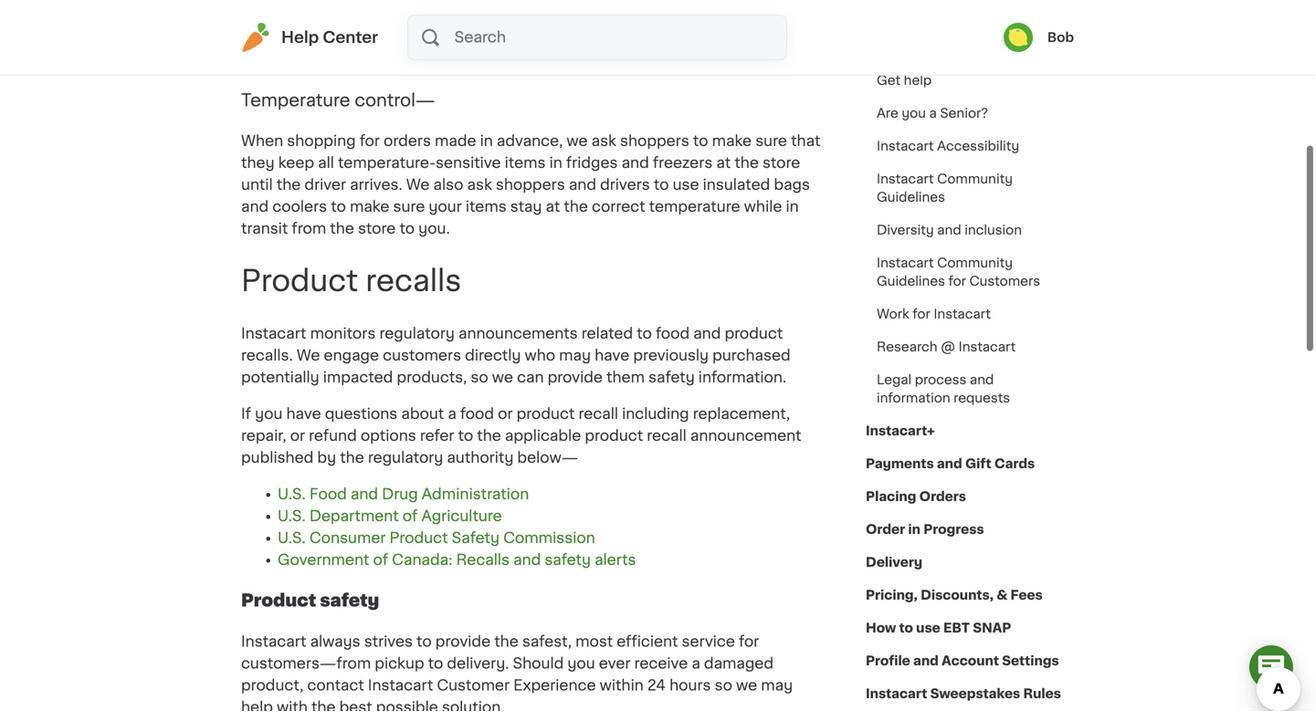 Task type: describe. For each thing, give the bounding box(es) containing it.
always
[[310, 635, 361, 650]]

the down contact
[[312, 701, 336, 712]]

of inside instacart encourages shoppers to look for the freshest possible items and pay special attention to expiration dates, broken seals, and the quality of fresh produce. we ask that they bag raw meats or products with chemicals separately to prevent cross-contamination.
[[726, 8, 741, 23]]

placing orders
[[866, 491, 967, 503]]

the left correct
[[564, 200, 588, 214]]

update
[[877, 41, 923, 54]]

customers
[[383, 348, 461, 363]]

quality
[[672, 8, 722, 23]]

attention
[[297, 8, 364, 23]]

the up seals,
[[551, 0, 576, 1]]

them
[[607, 370, 645, 385]]

0 horizontal spatial a
[[448, 407, 457, 422]]

recalls
[[366, 267, 462, 296]]

including
[[622, 407, 689, 422]]

canada:
[[392, 553, 453, 568]]

u.s. food and drug administration u.s. department of agriculture u.s. consumer product safety commission government of canada: recalls and safety alerts
[[278, 487, 636, 568]]

guidelines for instacart community guidelines
[[877, 191, 946, 204]]

impacted
[[323, 370, 393, 385]]

requests
[[954, 392, 1011, 405]]

instacart community guidelines for customers
[[877, 257, 1041, 288]]

transit
[[241, 222, 288, 236]]

0 horizontal spatial sure
[[393, 200, 425, 214]]

announcements
[[459, 327, 578, 341]]

2 vertical spatial ask
[[467, 178, 492, 192]]

instacart accessibility
[[877, 140, 1020, 153]]

they inside the when shopping for orders made in advance, we ask shoppers to make sure that they keep all temperature-sensitive items in fridges and freezers at the store until the driver arrives. we also ask shoppers and drivers to use insulated bags and coolers to make sure your items stay at the correct temperature while in transit from the store to you.
[[241, 156, 275, 170]]

and inside instacart monitors regulatory announcements related to food and product recalls. we engage customers directly who may have previously purchased potentially impacted products, so we can provide them safety information.
[[694, 327, 721, 341]]

and down fridges
[[569, 178, 597, 192]]

payments and gift cards link
[[866, 448, 1035, 481]]

order
[[866, 524, 906, 536]]

separately
[[241, 52, 319, 67]]

profile and account settings link
[[866, 645, 1059, 678]]

payments
[[866, 458, 934, 471]]

and down "commission"
[[514, 553, 541, 568]]

your
[[429, 200, 462, 214]]

progress
[[924, 524, 985, 536]]

and inside legal process and information requests
[[970, 374, 994, 386]]

accessibility
[[938, 140, 1020, 153]]

possible inside instacart encourages shoppers to look for the freshest possible items and pay special attention to expiration dates, broken seals, and the quality of fresh produce. we ask that they bag raw meats or products with chemicals separately to prevent cross-contamination.
[[644, 0, 706, 1]]

1 horizontal spatial store
[[763, 156, 801, 170]]

to up freezers
[[693, 134, 709, 149]]

product for product safety
[[241, 593, 316, 610]]

product inside refer to the applicable product recall announcement published by the regulatory authority below—
[[585, 429, 643, 443]]

to up dates, on the left
[[474, 0, 489, 1]]

to inside refer to the applicable product recall announcement published by the regulatory authority below—
[[458, 429, 473, 443]]

2 u.s. from the top
[[278, 509, 306, 524]]

you for have
[[255, 407, 283, 422]]

get help
[[877, 74, 932, 87]]

special
[[241, 8, 294, 23]]

when shopping for orders made in advance, we ask shoppers to make sure that they keep all temperature-sensitive items in fridges and freezers at the store until the driver arrives. we also ask shoppers and drivers to use insulated bags and coolers to make sure your items stay at the correct temperature while in transit from the store to you.
[[241, 134, 821, 236]]

administration
[[422, 487, 529, 502]]

for right work
[[913, 308, 931, 321]]

who
[[525, 348, 556, 363]]

cards
[[995, 458, 1035, 471]]

to up 'pickup'
[[417, 635, 432, 650]]

expiration
[[387, 8, 460, 23]]

within
[[600, 679, 644, 693]]

have inside instacart monitors regulatory announcements related to food and product recalls. we engage customers directly who may have previously purchased potentially impacted products, so we can provide them safety information.
[[595, 348, 630, 363]]

pricing,
[[866, 589, 918, 602]]

refer
[[420, 429, 454, 443]]

1 u.s. from the top
[[278, 487, 306, 502]]

help inside instacart always strives to provide the safest, most efficient service for customers—from pickup to delivery. should you ever receive a damaged product, contact instacart customer experience within 24 hours so we may help with the best possible solution.
[[241, 701, 273, 712]]

we inside instacart monitors regulatory announcements related to food and product recalls. we engage customers directly who may have previously purchased potentially impacted products, so we can provide them safety information.
[[492, 370, 513, 385]]

use inside the when shopping for orders made in advance, we ask shoppers to make sure that they keep all temperature-sensitive items in fridges and freezers at the store until the driver arrives. we also ask shoppers and drivers to use insulated bags and coolers to make sure your items stay at the correct temperature while in transit from the store to you.
[[673, 178, 699, 192]]

for inside the when shopping for orders made in advance, we ask shoppers to make sure that they keep all temperature-sensitive items in fridges and freezers at the store until the driver arrives. we also ask shoppers and drivers to use insulated bags and coolers to make sure your items stay at the correct temperature while in transit from the store to you.
[[360, 134, 380, 149]]

sensitive
[[436, 156, 501, 170]]

instacart health and safety update
[[877, 23, 1049, 54]]

alerts
[[595, 553, 636, 568]]

1 horizontal spatial at
[[717, 156, 731, 170]]

refer to the applicable product recall announcement published by the regulatory authority below—
[[241, 429, 802, 465]]

keep
[[278, 156, 314, 170]]

service
[[682, 635, 735, 650]]

1 horizontal spatial of
[[403, 509, 418, 524]]

previously
[[633, 348, 709, 363]]

consumer
[[310, 531, 386, 546]]

1 vertical spatial shoppers
[[620, 134, 690, 149]]

products,
[[397, 370, 467, 385]]

arrives.
[[350, 178, 403, 192]]

stay
[[510, 200, 542, 214]]

order in progress
[[866, 524, 985, 536]]

provide inside instacart monitors regulatory announcements related to food and product recalls. we engage customers directly who may have previously purchased potentially impacted products, so we can provide them safety information.
[[548, 370, 603, 385]]

driver
[[305, 178, 346, 192]]

bag
[[437, 30, 465, 45]]

items inside instacart encourages shoppers to look for the freshest possible items and pay special attention to expiration dates, broken seals, and the quality of fresh produce. we ask that they bag raw meats or products with chemicals separately to prevent cross-contamination.
[[710, 0, 751, 1]]

contamination.
[[448, 52, 558, 67]]

refund
[[309, 429, 357, 443]]

1 horizontal spatial or
[[498, 407, 513, 422]]

with inside instacart encourages shoppers to look for the freshest possible items and pay special attention to expiration dates, broken seals, and the quality of fresh produce. we ask that they bag raw meats or products with chemicals separately to prevent cross-contamination.
[[636, 30, 667, 45]]

and up drivers
[[622, 156, 649, 170]]

placing
[[866, 491, 917, 503]]

published
[[241, 451, 314, 465]]

below—
[[518, 451, 578, 465]]

prevent
[[341, 52, 398, 67]]

drug
[[382, 487, 418, 502]]

pay
[[786, 0, 813, 1]]

profile and account settings
[[866, 655, 1059, 668]]

product inside u.s. food and drug administration u.s. department of agriculture u.s. consumer product safety commission government of canada: recalls and safety alerts
[[390, 531, 448, 546]]

to left you.
[[400, 222, 415, 236]]

the right from
[[330, 222, 354, 236]]

research @ instacart link
[[866, 331, 1027, 364]]

we inside the when shopping for orders made in advance, we ask shoppers to make sure that they keep all temperature-sensitive items in fridges and freezers at the store until the driver arrives. we also ask shoppers and drivers to use insulated bags and coolers to make sure your items stay at the correct temperature while in transit from the store to you.
[[567, 134, 588, 149]]

are you a senior?
[[877, 107, 988, 120]]

account
[[942, 655, 999, 668]]

the up insulated
[[735, 156, 759, 170]]

instacart community guidelines link
[[866, 163, 1074, 214]]

temperature control—
[[241, 92, 435, 108]]

to down freezers
[[654, 178, 669, 192]]

dates,
[[463, 8, 509, 23]]

community for instacart community guidelines for customers
[[938, 257, 1013, 270]]

related
[[582, 327, 633, 341]]

you.
[[419, 222, 450, 236]]

freshest
[[579, 0, 640, 1]]

the up the delivery.
[[494, 635, 519, 650]]

best
[[340, 701, 373, 712]]

instacart community guidelines
[[877, 173, 1013, 204]]

solution.
[[442, 701, 505, 712]]

user avatar image
[[1004, 23, 1033, 52]]

help
[[281, 30, 319, 45]]

so inside instacart monitors regulatory announcements related to food and product recalls. we engage customers directly who may have previously purchased potentially impacted products, so we can provide them safety information.
[[471, 370, 489, 385]]

to down the help center
[[322, 52, 338, 67]]

repair,
[[241, 429, 287, 443]]

1 vertical spatial items
[[505, 156, 546, 170]]

safety inside instacart health and safety update
[[1008, 23, 1049, 36]]

look
[[493, 0, 524, 1]]

regulatory inside refer to the applicable product recall announcement published by the regulatory authority below—
[[368, 451, 443, 465]]

directly
[[465, 348, 521, 363]]

instacart for instacart always strives to provide the safest, most efficient service for customers—from pickup to delivery. should you ever receive a damaged product, contact instacart customer experience within 24 hours so we may help with the best possible solution.
[[241, 635, 307, 650]]

instacart up @
[[934, 308, 991, 321]]

until
[[241, 178, 273, 192]]

for inside instacart always strives to provide the safest, most efficient service for customers—from pickup to delivery. should you ever receive a damaged product, contact instacart customer experience within 24 hours so we may help with the best possible solution.
[[739, 635, 759, 650]]

1 horizontal spatial help
[[904, 74, 932, 87]]

customers
[[970, 275, 1041, 288]]

1 horizontal spatial make
[[712, 134, 752, 149]]

2 horizontal spatial ask
[[592, 134, 617, 149]]

product,
[[241, 679, 304, 693]]

most
[[576, 635, 613, 650]]

recalls
[[456, 553, 510, 568]]

if
[[241, 407, 251, 422]]

options
[[361, 429, 416, 443]]

1 vertical spatial make
[[350, 200, 390, 214]]

2 horizontal spatial a
[[930, 107, 937, 120]]



Task type: vqa. For each thing, say whether or not it's contained in the screenshot.
THE INCLUDING
yes



Task type: locate. For each thing, give the bounding box(es) containing it.
we down directly
[[492, 370, 513, 385]]

&
[[997, 589, 1008, 602]]

to up previously
[[637, 327, 652, 341]]

1 vertical spatial ask
[[592, 134, 617, 149]]

provide inside instacart always strives to provide the safest, most efficient service for customers—from pickup to delivery. should you ever receive a damaged product, contact instacart customer experience within 24 hours so we may help with the best possible solution.
[[436, 635, 491, 650]]

0 horizontal spatial store
[[358, 222, 396, 236]]

0 vertical spatial at
[[717, 156, 731, 170]]

0 vertical spatial possible
[[644, 0, 706, 1]]

0 horizontal spatial or
[[290, 429, 305, 443]]

0 horizontal spatial have
[[286, 407, 321, 422]]

in inside "link"
[[909, 524, 921, 536]]

1 vertical spatial or
[[498, 407, 513, 422]]

how
[[866, 622, 896, 635]]

safety
[[452, 531, 500, 546]]

2 vertical spatial a
[[692, 657, 701, 671]]

0 horizontal spatial possible
[[376, 701, 438, 712]]

so down directly
[[471, 370, 489, 385]]

food inside instacart monitors regulatory announcements related to food and product recalls. we engage customers directly who may have previously purchased potentially impacted products, so we can provide them safety information.
[[656, 327, 690, 341]]

2 horizontal spatial of
[[726, 8, 741, 23]]

may down damaged
[[761, 679, 793, 693]]

instacart for instacart sweepstakes rules
[[866, 688, 928, 701]]

to down the encourages
[[368, 8, 383, 23]]

0 horizontal spatial ask
[[337, 30, 362, 45]]

3 u.s. from the top
[[278, 531, 306, 546]]

instacart inside instacart community guidelines for customers
[[877, 257, 934, 270]]

and inside diversity and inclusion "link"
[[938, 224, 962, 237]]

rules
[[1024, 688, 1062, 701]]

or inside instacart encourages shoppers to look for the freshest possible items and pay special attention to expiration dates, broken seals, and the quality of fresh produce. we ask that they bag raw meats or products with chemicals separately to prevent cross-contamination.
[[547, 30, 562, 45]]

1 community from the top
[[938, 173, 1013, 185]]

food
[[310, 487, 347, 502]]

to right 'pickup'
[[428, 657, 443, 671]]

2 horizontal spatial or
[[547, 30, 562, 45]]

recall down them
[[579, 407, 619, 422]]

you right are in the top of the page
[[902, 107, 926, 120]]

0 vertical spatial or
[[547, 30, 562, 45]]

instacart for instacart health and safety update
[[877, 23, 934, 36]]

may inside instacart monitors regulatory announcements related to food and product recalls. we engage customers directly who may have previously purchased potentially impacted products, so we can provide them safety information.
[[559, 348, 591, 363]]

that inside instacart encourages shoppers to look for the freshest possible items and pay special attention to expiration dates, broken seals, and the quality of fresh produce. we ask that they bag raw meats or products with chemicals separately to prevent cross-contamination.
[[366, 30, 396, 45]]

0 vertical spatial we
[[310, 30, 334, 45]]

advance,
[[497, 134, 563, 149]]

help down product,
[[241, 701, 273, 712]]

and down freshest
[[612, 8, 640, 23]]

1 horizontal spatial food
[[656, 327, 690, 341]]

0 vertical spatial items
[[710, 0, 751, 1]]

temperature
[[649, 200, 741, 214]]

correct
[[592, 200, 646, 214]]

2 vertical spatial we
[[297, 348, 320, 363]]

1 vertical spatial product
[[517, 407, 575, 422]]

make
[[712, 134, 752, 149], [350, 200, 390, 214]]

in down bags
[[786, 200, 799, 214]]

recall inside refer to the applicable product recall announcement published by the regulatory authority below—
[[647, 429, 687, 443]]

@
[[941, 341, 956, 354]]

safety inside instacart monitors regulatory announcements related to food and product recalls. we engage customers directly who may have previously purchased potentially impacted products, so we can provide them safety information.
[[649, 370, 695, 385]]

instacart for instacart monitors regulatory announcements related to food and product recalls. we engage customers directly who may have previously purchased potentially impacted products, so we can provide them safety information.
[[241, 327, 307, 341]]

or up refer to the applicable product recall announcement published by the regulatory authority below—
[[498, 407, 513, 422]]

instacart
[[241, 0, 307, 1], [877, 23, 934, 36], [877, 140, 934, 153], [877, 173, 934, 185], [877, 257, 934, 270], [934, 308, 991, 321], [241, 327, 307, 341], [959, 341, 1016, 354], [241, 635, 307, 650], [368, 679, 433, 693], [866, 688, 928, 701]]

u.s. consumer product safety commission link
[[278, 531, 595, 546]]

1 vertical spatial help
[[241, 701, 273, 712]]

placing orders link
[[866, 481, 967, 513]]

to down driver
[[331, 200, 346, 214]]

0 vertical spatial make
[[712, 134, 752, 149]]

0 horizontal spatial may
[[559, 348, 591, 363]]

ask down "sensitive"
[[467, 178, 492, 192]]

product inside instacart monitors regulatory announcements related to food and product recalls. we engage customers directly who may have previously purchased potentially impacted products, so we can provide them safety information.
[[725, 327, 783, 341]]

commission
[[503, 531, 595, 546]]

2 vertical spatial we
[[736, 679, 758, 693]]

use down freezers
[[673, 178, 699, 192]]

with inside instacart always strives to provide the safest, most efficient service for customers—from pickup to delivery. should you ever receive a damaged product, contact instacart customer experience within 24 hours so we may help with the best possible solution.
[[277, 701, 308, 712]]

and up previously
[[694, 327, 721, 341]]

provide up the delivery.
[[436, 635, 491, 650]]

chemicals
[[671, 30, 746, 45]]

we inside instacart always strives to provide the safest, most efficient service for customers—from pickup to delivery. should you ever receive a damaged product, contact instacart customer experience within 24 hours so we may help with the best possible solution.
[[736, 679, 758, 693]]

community inside instacart community guidelines for customers
[[938, 257, 1013, 270]]

0 vertical spatial you
[[902, 107, 926, 120]]

product for product recalls
[[241, 267, 358, 296]]

sure up you.
[[393, 200, 425, 214]]

orders
[[384, 134, 431, 149]]

product recalls
[[241, 267, 462, 296]]

from
[[292, 222, 326, 236]]

0 vertical spatial food
[[656, 327, 690, 341]]

ask up fridges
[[592, 134, 617, 149]]

help right get
[[904, 74, 932, 87]]

product down government
[[241, 593, 316, 610]]

0 vertical spatial they
[[399, 30, 433, 45]]

instacart up update
[[877, 23, 934, 36]]

1 vertical spatial provide
[[436, 635, 491, 650]]

at up insulated
[[717, 156, 731, 170]]

food for and
[[656, 327, 690, 341]]

that up bags
[[791, 134, 821, 149]]

guidelines inside instacart community guidelines for customers
[[877, 275, 946, 288]]

2 vertical spatial of
[[373, 553, 388, 568]]

1 vertical spatial that
[[791, 134, 821, 149]]

store
[[763, 156, 801, 170], [358, 222, 396, 236]]

to down if you have questions about a food or product recall including
[[458, 429, 473, 443]]

1 vertical spatial of
[[403, 509, 418, 524]]

0 horizontal spatial of
[[373, 553, 388, 568]]

and up fresh
[[754, 0, 782, 1]]

food for or
[[460, 407, 494, 422]]

of down consumer
[[373, 553, 388, 568]]

for up damaged
[[739, 635, 759, 650]]

you for a
[[902, 107, 926, 120]]

0 vertical spatial community
[[938, 173, 1013, 185]]

use
[[673, 178, 699, 192], [917, 622, 941, 635]]

shoppers inside instacart encourages shoppers to look for the freshest possible items and pay special attention to expiration dates, broken seals, and the quality of fresh produce. we ask that they bag raw meats or products with chemicals separately to prevent cross-contamination.
[[401, 0, 470, 1]]

1 vertical spatial u.s.
[[278, 509, 306, 524]]

1 horizontal spatial so
[[715, 679, 733, 693]]

0 horizontal spatial food
[[460, 407, 494, 422]]

community down accessibility
[[938, 173, 1013, 185]]

0 vertical spatial so
[[471, 370, 489, 385]]

a left "senior?"
[[930, 107, 937, 120]]

1 vertical spatial with
[[277, 701, 308, 712]]

and up requests
[[970, 374, 994, 386]]

legal
[[877, 374, 912, 386]]

product down including
[[585, 429, 643, 443]]

u.s. department of agriculture link
[[278, 509, 502, 524]]

sure up bags
[[756, 134, 788, 149]]

we inside the when shopping for orders made in advance, we ask shoppers to make sure that they keep all temperature-sensitive items in fridges and freezers at the store until the driver arrives. we also ask shoppers and drivers to use insulated bags and coolers to make sure your items stay at the correct temperature while in transit from the store to you.
[[406, 178, 430, 192]]

information
[[877, 392, 951, 405]]

or down broken
[[547, 30, 562, 45]]

for up work for instacart link
[[949, 275, 967, 288]]

work for instacart
[[877, 308, 991, 321]]

ever
[[599, 657, 631, 671]]

questions
[[325, 407, 398, 422]]

instacart sweepstakes rules link
[[866, 678, 1062, 711]]

payments and gift cards
[[866, 458, 1035, 471]]

should
[[513, 657, 564, 671]]

2 guidelines from the top
[[877, 275, 946, 288]]

and down the instacart community guidelines
[[938, 224, 962, 237]]

process
[[915, 374, 967, 386]]

1 horizontal spatial shoppers
[[496, 178, 565, 192]]

1 vertical spatial we
[[492, 370, 513, 385]]

guidelines up diversity
[[877, 191, 946, 204]]

1 vertical spatial guidelines
[[877, 275, 946, 288]]

food up authority on the bottom of page
[[460, 407, 494, 422]]

we
[[310, 30, 334, 45], [406, 178, 430, 192], [297, 348, 320, 363]]

0 vertical spatial regulatory
[[380, 327, 455, 341]]

product for or
[[517, 407, 575, 422]]

and inside payments and gift cards link
[[937, 458, 963, 471]]

have up refund
[[286, 407, 321, 422]]

we left also
[[406, 178, 430, 192]]

0 horizontal spatial product
[[517, 407, 575, 422]]

2 vertical spatial you
[[568, 657, 595, 671]]

instacart up customers—from
[[241, 635, 307, 650]]

you down most
[[568, 657, 595, 671]]

0 horizontal spatial use
[[673, 178, 699, 192]]

1 horizontal spatial possible
[[644, 0, 706, 1]]

may
[[559, 348, 591, 363], [761, 679, 793, 693]]

0 vertical spatial shoppers
[[401, 0, 470, 1]]

legal process and information requests link
[[866, 364, 1074, 415]]

1 horizontal spatial you
[[568, 657, 595, 671]]

0 horizontal spatial help
[[241, 701, 273, 712]]

replacement,
[[693, 407, 790, 422]]

we up potentially
[[297, 348, 320, 363]]

fees
[[1011, 589, 1043, 602]]

a up refer
[[448, 407, 457, 422]]

in right order
[[909, 524, 921, 536]]

instacart inside the instacart community guidelines
[[877, 173, 934, 185]]

2 vertical spatial product
[[241, 593, 316, 610]]

a up hours
[[692, 657, 701, 671]]

product
[[725, 327, 783, 341], [517, 407, 575, 422], [585, 429, 643, 443]]

1 vertical spatial community
[[938, 257, 1013, 270]]

products
[[566, 30, 633, 45]]

pickup
[[375, 657, 424, 671]]

food
[[656, 327, 690, 341], [460, 407, 494, 422]]

1 vertical spatial recall
[[647, 429, 687, 443]]

at
[[717, 156, 731, 170], [546, 200, 560, 214]]

instacart for instacart community guidelines
[[877, 173, 934, 185]]

items up fresh
[[710, 0, 751, 1]]

0 horizontal spatial shoppers
[[401, 0, 470, 1]]

that up prevent
[[366, 30, 396, 45]]

regulatory
[[380, 327, 455, 341], [368, 451, 443, 465]]

2 community from the top
[[938, 257, 1013, 270]]

or up the published on the bottom left of the page
[[290, 429, 305, 443]]

1 vertical spatial may
[[761, 679, 793, 693]]

0 horizontal spatial with
[[277, 701, 308, 712]]

orders
[[920, 491, 967, 503]]

regulatory down options
[[368, 451, 443, 465]]

safety inside u.s. food and drug administration u.s. department of agriculture u.s. consumer product safety commission government of canada: recalls and safety alerts
[[545, 553, 591, 568]]

the left quality
[[644, 8, 668, 23]]

diversity and inclusion link
[[866, 214, 1033, 247]]

1 vertical spatial food
[[460, 407, 494, 422]]

0 horizontal spatial they
[[241, 156, 275, 170]]

2 vertical spatial or
[[290, 429, 305, 443]]

instacart community guidelines for customers link
[[866, 247, 1074, 298]]

2 vertical spatial items
[[466, 200, 507, 214]]

1 vertical spatial product
[[390, 531, 448, 546]]

2 horizontal spatial product
[[725, 327, 783, 341]]

made
[[435, 134, 477, 149]]

instacart image
[[241, 23, 270, 52]]

inclusion
[[965, 224, 1022, 237]]

we up fridges
[[567, 134, 588, 149]]

to inside how to use ebt snap link
[[899, 622, 914, 635]]

strives
[[364, 635, 413, 650]]

instacart for instacart accessibility
[[877, 140, 934, 153]]

in down advance, in the left top of the page
[[550, 156, 563, 170]]

department
[[310, 509, 399, 524]]

freezers
[[653, 156, 713, 170]]

to right how
[[899, 622, 914, 635]]

0 vertical spatial of
[[726, 8, 741, 23]]

product safety
[[241, 593, 379, 610]]

0 horizontal spatial at
[[546, 200, 560, 214]]

to inside instacart monitors regulatory announcements related to food and product recalls. we engage customers directly who may have previously purchased potentially impacted products, so we can provide them safety information.
[[637, 327, 652, 341]]

ask inside instacart encourages shoppers to look for the freshest possible items and pay special attention to expiration dates, broken seals, and the quality of fresh produce. we ask that they bag raw meats or products with chemicals separately to prevent cross-contamination.
[[337, 30, 362, 45]]

possible inside instacart always strives to provide the safest, most efficient service for customers—from pickup to delivery. should you ever receive a damaged product, contact instacart customer experience within 24 hours so we may help with the best possible solution.
[[376, 701, 438, 712]]

2 vertical spatial u.s.
[[278, 531, 306, 546]]

0 vertical spatial with
[[636, 30, 667, 45]]

and inside instacart health and safety update
[[981, 23, 1005, 36]]

delivery
[[866, 556, 923, 569]]

profile
[[866, 655, 911, 668]]

guidelines for instacart community guidelines for customers
[[877, 275, 946, 288]]

ask down attention
[[337, 30, 362, 45]]

2 horizontal spatial shoppers
[[620, 134, 690, 149]]

instacart inside instacart health and safety update
[[877, 23, 934, 36]]

1 vertical spatial sure
[[393, 200, 425, 214]]

use left ebt
[[917, 622, 941, 635]]

regulatory inside instacart monitors regulatory announcements related to food and product recalls. we engage customers directly who may have previously purchased potentially impacted products, so we can provide them safety information.
[[380, 327, 455, 341]]

1 vertical spatial use
[[917, 622, 941, 635]]

delivery link
[[866, 546, 923, 579]]

1 horizontal spatial we
[[567, 134, 588, 149]]

hours
[[670, 679, 711, 693]]

we down damaged
[[736, 679, 758, 693]]

guidelines up work
[[877, 275, 946, 288]]

product for and
[[725, 327, 783, 341]]

0 vertical spatial help
[[904, 74, 932, 87]]

instacart down 'pickup'
[[368, 679, 433, 693]]

monitors
[[310, 327, 376, 341]]

snap
[[973, 622, 1012, 635]]

shoppers up stay
[[496, 178, 565, 192]]

items down advance, in the left top of the page
[[505, 156, 546, 170]]

so down damaged
[[715, 679, 733, 693]]

Search search field
[[453, 16, 787, 59]]

1 horizontal spatial have
[[595, 348, 630, 363]]

instacart for instacart community guidelines for customers
[[877, 257, 934, 270]]

1 vertical spatial you
[[255, 407, 283, 422]]

raw
[[468, 30, 494, 45]]

0 vertical spatial guidelines
[[877, 191, 946, 204]]

instacart accessibility link
[[866, 130, 1031, 163]]

shoppers up expiration on the left of the page
[[401, 0, 470, 1]]

in up "sensitive"
[[480, 134, 493, 149]]

so inside instacart always strives to provide the safest, most efficient service for customers—from pickup to delivery. should you ever receive a damaged product, contact instacart customer experience within 24 hours so we may help with the best possible solution.
[[715, 679, 733, 693]]

the down the "keep"
[[277, 178, 301, 192]]

at right stay
[[546, 200, 560, 214]]

they up until
[[241, 156, 275, 170]]

instacart monitors regulatory announcements related to food and product recalls. we engage customers directly who may have previously purchased potentially impacted products, so we can provide them safety information.
[[241, 327, 791, 385]]

shoppers
[[401, 0, 470, 1], [620, 134, 690, 149], [496, 178, 565, 192]]

government of canada: recalls and safety alerts link
[[278, 553, 636, 568]]

they inside instacart encourages shoppers to look for the freshest possible items and pay special attention to expiration dates, broken seals, and the quality of fresh produce. we ask that they bag raw meats or products with chemicals separately to prevent cross-contamination.
[[399, 30, 433, 45]]

or inside replacement, repair, or refund options
[[290, 429, 305, 443]]

may right who
[[559, 348, 591, 363]]

0 vertical spatial have
[[595, 348, 630, 363]]

with right products
[[636, 30, 667, 45]]

we inside instacart encourages shoppers to look for the freshest possible items and pay special attention to expiration dates, broken seals, and the quality of fresh produce. we ask that they bag raw meats or products with chemicals separately to prevent cross-contamination.
[[310, 30, 334, 45]]

make down arrives.
[[350, 200, 390, 214]]

possible down 'pickup'
[[376, 701, 438, 712]]

product down from
[[241, 267, 358, 296]]

a inside instacart always strives to provide the safest, most efficient service for customers—from pickup to delivery. should you ever receive a damaged product, contact instacart customer experience within 24 hours so we may help with the best possible solution.
[[692, 657, 701, 671]]

items
[[710, 0, 751, 1], [505, 156, 546, 170], [466, 200, 507, 214]]

we inside instacart monitors regulatory announcements related to food and product recalls. we engage customers directly who may have previously purchased potentially impacted products, so we can provide them safety information.
[[297, 348, 320, 363]]

insulated
[[703, 178, 770, 192]]

provide down who
[[548, 370, 603, 385]]

for inside instacart community guidelines for customers
[[949, 275, 967, 288]]

0 vertical spatial u.s.
[[278, 487, 306, 502]]

get help link
[[866, 64, 943, 97]]

applicable
[[505, 429, 581, 443]]

2 vertical spatial shoppers
[[496, 178, 565, 192]]

research @ instacart
[[877, 341, 1016, 354]]

0 horizontal spatial we
[[492, 370, 513, 385]]

0 vertical spatial store
[[763, 156, 801, 170]]

1 horizontal spatial sure
[[756, 134, 788, 149]]

we down attention
[[310, 30, 334, 45]]

1 vertical spatial have
[[286, 407, 321, 422]]

community for instacart community guidelines
[[938, 173, 1013, 185]]

1 horizontal spatial may
[[761, 679, 793, 693]]

that
[[366, 30, 396, 45], [791, 134, 821, 149]]

for up broken
[[527, 0, 548, 1]]

when
[[241, 134, 283, 149]]

and left gift at the right
[[937, 458, 963, 471]]

that inside the when shopping for orders made in advance, we ask shoppers to make sure that they keep all temperature-sensitive items in fridges and freezers at the store until the driver arrives. we also ask shoppers and drivers to use insulated bags and coolers to make sure your items stay at the correct temperature while in transit from the store to you.
[[791, 134, 821, 149]]

bob
[[1048, 31, 1074, 44]]

community inside the instacart community guidelines
[[938, 173, 1013, 185]]

possible up quality
[[644, 0, 706, 1]]

ebt
[[944, 622, 970, 635]]

1 vertical spatial possible
[[376, 701, 438, 712]]

temperature-
[[338, 156, 436, 170]]

instacart for instacart encourages shoppers to look for the freshest possible items and pay special attention to expiration dates, broken seals, and the quality of fresh produce. we ask that they bag raw meats or products with chemicals separately to prevent cross-contamination.
[[241, 0, 307, 1]]

pricing, discounts, & fees
[[866, 589, 1043, 602]]

instacart down are in the top of the page
[[877, 140, 934, 153]]

for inside instacart encourages shoppers to look for the freshest possible items and pay special attention to expiration dates, broken seals, and the quality of fresh produce. we ask that they bag raw meats or products with chemicals separately to prevent cross-contamination.
[[527, 0, 548, 1]]

the up authority on the bottom of page
[[477, 429, 501, 443]]

0 horizontal spatial that
[[366, 30, 396, 45]]

1 vertical spatial store
[[358, 222, 396, 236]]

instacart inside instacart encourages shoppers to look for the freshest possible items and pay special attention to expiration dates, broken seals, and the quality of fresh produce. we ask that they bag raw meats or products with chemicals separately to prevent cross-contamination.
[[241, 0, 307, 1]]

1 horizontal spatial that
[[791, 134, 821, 149]]

items left stay
[[466, 200, 507, 214]]

they down expiration on the left of the page
[[399, 30, 433, 45]]

food up previously
[[656, 327, 690, 341]]

product up applicable
[[517, 407, 575, 422]]

or
[[547, 30, 562, 45], [498, 407, 513, 422], [290, 429, 305, 443]]

1 horizontal spatial with
[[636, 30, 667, 45]]

agriculture
[[422, 509, 502, 524]]

0 vertical spatial provide
[[548, 370, 603, 385]]

1 vertical spatial at
[[546, 200, 560, 214]]

and up department
[[351, 487, 378, 502]]

and down how to use ebt snap
[[914, 655, 939, 668]]

with down product,
[[277, 701, 308, 712]]

1 guidelines from the top
[[877, 191, 946, 204]]

meats
[[498, 30, 544, 45]]

the right by
[[340, 451, 364, 465]]

1 horizontal spatial use
[[917, 622, 941, 635]]

instacart inside instacart monitors regulatory announcements related to food and product recalls. we engage customers directly who may have previously purchased potentially impacted products, so we can provide them safety information.
[[241, 327, 307, 341]]

recall down including
[[647, 429, 687, 443]]

have down related
[[595, 348, 630, 363]]

guidelines inside the instacart community guidelines
[[877, 191, 946, 204]]

instacart right @
[[959, 341, 1016, 354]]

1 horizontal spatial recall
[[647, 429, 687, 443]]

may inside instacart always strives to provide the safest, most efficient service for customers—from pickup to delivery. should you ever receive a damaged product, contact instacart customer experience within 24 hours so we may help with the best possible solution.
[[761, 679, 793, 693]]

and inside profile and account settings link
[[914, 655, 939, 668]]

0 horizontal spatial recall
[[579, 407, 619, 422]]

sweepstakes
[[931, 688, 1021, 701]]

possible
[[644, 0, 706, 1], [376, 701, 438, 712]]

0 horizontal spatial provide
[[436, 635, 491, 650]]

and down until
[[241, 200, 269, 214]]

product up the canada: at the left bottom of page
[[390, 531, 448, 546]]

you inside instacart always strives to provide the safest, most efficient service for customers—from pickup to delivery. should you ever receive a damaged product, contact instacart customer experience within 24 hours so we may help with the best possible solution.
[[568, 657, 595, 671]]

you up repair,
[[255, 407, 283, 422]]

0 vertical spatial product
[[241, 267, 358, 296]]



